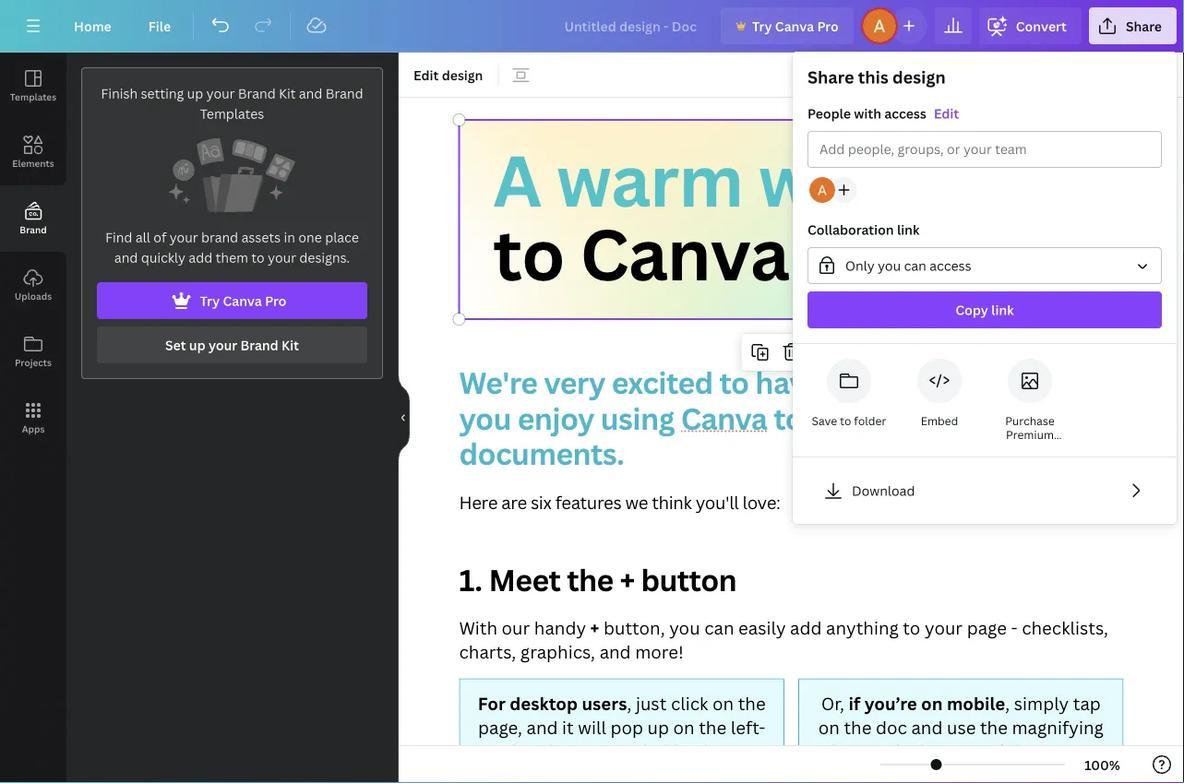 Task type: locate. For each thing, give the bounding box(es) containing it.
1 horizontal spatial try
[[753, 17, 772, 35]]

0 vertical spatial templates
[[10, 90, 56, 103]]

1 vertical spatial up
[[189, 337, 206, 354]]

0 horizontal spatial link
[[898, 221, 920, 239]]

add down the brand
[[189, 249, 213, 266]]

button
[[641, 561, 737, 601]]

set up your brand kit button
[[97, 327, 368, 364]]

and inside button, you can easily add anything to your page - checklists, charts, graphics, and more!
[[600, 640, 631, 664]]

share for share
[[1126, 17, 1163, 35]]

1 vertical spatial access
[[930, 257, 972, 275]]

0 horizontal spatial edit
[[414, 66, 439, 84]]

brand inside button
[[20, 223, 47, 236]]

a warm welcome
[[493, 132, 1060, 228]]

convert
[[1016, 17, 1067, 35]]

1 horizontal spatial design
[[893, 66, 946, 89]]

we're very excited to have you here! we hope you enjoy using canva to create beautiful documents.
[[459, 363, 1092, 474]]

pro
[[818, 17, 839, 35], [265, 292, 287, 310]]

hope
[[1015, 363, 1086, 403]]

1 horizontal spatial access
[[930, 257, 972, 275]]

design inside button
[[442, 66, 483, 84]]

0 vertical spatial kit
[[279, 84, 296, 102]]

six
[[531, 491, 552, 514]]

set
[[165, 337, 186, 354]]

with our handy +
[[459, 616, 600, 640]]

you'll
[[696, 491, 739, 514]]

meet
[[489, 561, 561, 601]]

love:
[[743, 491, 781, 514]]

0 vertical spatial add
[[189, 249, 213, 266]]

+ right the
[[620, 561, 635, 601]]

1 horizontal spatial add
[[791, 616, 822, 640]]

share for share this design
[[808, 66, 855, 89]]

edit button
[[934, 103, 960, 124]]

one
[[299, 229, 322, 246]]

you left enjoy at the bottom
[[459, 398, 511, 438]]

up
[[187, 84, 203, 102], [189, 337, 206, 354]]

place
[[325, 229, 359, 246]]

+
[[620, 561, 635, 601], [591, 616, 600, 640]]

0 horizontal spatial design
[[442, 66, 483, 84]]

we
[[626, 491, 648, 514]]

1 horizontal spatial pro
[[818, 17, 839, 35]]

here!
[[887, 363, 959, 403]]

button, you can easily add anything to your page - checklists, charts, graphics, and more!
[[459, 616, 1113, 664]]

access inside the only you can access button
[[930, 257, 972, 275]]

Add people, groups, or your team text field
[[820, 132, 1151, 167]]

with
[[855, 105, 882, 122]]

0 vertical spatial access
[[885, 105, 927, 122]]

graphics,
[[521, 640, 596, 664]]

+ for handy
[[591, 616, 600, 640]]

1 horizontal spatial can
[[905, 257, 927, 275]]

you
[[878, 257, 901, 275], [829, 363, 881, 403], [459, 398, 511, 438], [670, 616, 700, 640]]

your right the "of"
[[170, 229, 198, 246]]

2 horizontal spatial and
[[600, 640, 631, 664]]

Only you can access button
[[808, 247, 1163, 284]]

1 vertical spatial kit
[[282, 337, 299, 354]]

add
[[189, 249, 213, 266], [791, 616, 822, 640]]

1 horizontal spatial elements
[[1006, 441, 1055, 457]]

can right "only"
[[905, 257, 927, 275]]

can inside button, you can easily add anything to your page - checklists, charts, graphics, and more!
[[705, 616, 735, 640]]

pro up set up your brand kit button
[[265, 292, 287, 310]]

templates inside finish setting up your brand kit and brand templates
[[200, 105, 264, 122]]

can
[[905, 257, 927, 275], [705, 616, 735, 640]]

0 vertical spatial edit
[[414, 66, 439, 84]]

we
[[965, 363, 1008, 403]]

to inside find all of your brand assets in one place and quickly add them to your designs.
[[252, 249, 265, 266]]

0 vertical spatial try
[[753, 17, 772, 35]]

1 horizontal spatial try canva pro
[[753, 17, 839, 35]]

+ for the
[[620, 561, 635, 601]]

0 vertical spatial share
[[1126, 17, 1163, 35]]

welcome
[[759, 132, 1060, 228]]

share
[[1126, 17, 1163, 35], [808, 66, 855, 89]]

1 horizontal spatial and
[[299, 84, 323, 102]]

add right 'easily'
[[791, 616, 822, 640]]

up inside set up your brand kit button
[[189, 337, 206, 354]]

link right copy
[[992, 301, 1014, 319]]

0 vertical spatial can
[[905, 257, 927, 275]]

elements down purchase
[[1006, 441, 1055, 457]]

you inside button, you can easily add anything to your page - checklists, charts, graphics, and more!
[[670, 616, 700, 640]]

finish
[[101, 84, 138, 102]]

them
[[216, 249, 248, 266]]

try inside main menu bar
[[753, 17, 772, 35]]

your right set on the top left of the page
[[209, 337, 237, 354]]

1 horizontal spatial edit
[[934, 105, 960, 122]]

your left "page" on the right bottom
[[925, 616, 963, 640]]

0 horizontal spatial try
[[200, 292, 220, 310]]

0 vertical spatial pro
[[818, 17, 839, 35]]

add inside button, you can easily add anything to your page - checklists, charts, graphics, and more!
[[791, 616, 822, 640]]

design
[[442, 66, 483, 84], [893, 66, 946, 89]]

people
[[808, 105, 851, 122]]

1 vertical spatial link
[[992, 301, 1014, 319]]

0 vertical spatial elements
[[12, 157, 54, 169]]

0 horizontal spatial pro
[[265, 292, 287, 310]]

apps button
[[0, 385, 66, 452]]

we're
[[459, 363, 538, 403]]

0 vertical spatial try canva pro button
[[721, 7, 854, 44]]

your right setting
[[207, 84, 235, 102]]

2 design from the left
[[893, 66, 946, 89]]

1 horizontal spatial share
[[1126, 17, 1163, 35]]

up inside finish setting up your brand kit and brand templates
[[187, 84, 203, 102]]

0 horizontal spatial elements
[[12, 157, 54, 169]]

1 design from the left
[[442, 66, 483, 84]]

can inside button
[[905, 257, 927, 275]]

elements up brand button
[[12, 157, 54, 169]]

try
[[753, 17, 772, 35], [200, 292, 220, 310]]

share inside dropdown button
[[1126, 17, 1163, 35]]

your
[[207, 84, 235, 102], [170, 229, 198, 246], [268, 249, 296, 266], [209, 337, 237, 354], [925, 616, 963, 640]]

share inside group
[[808, 66, 855, 89]]

folder
[[854, 414, 887, 429]]

excited
[[612, 363, 713, 403]]

apps
[[22, 423, 45, 435]]

you right "only"
[[878, 257, 901, 275]]

1 vertical spatial can
[[705, 616, 735, 640]]

templates
[[10, 90, 56, 103], [200, 105, 264, 122]]

1 vertical spatial +
[[591, 616, 600, 640]]

1 vertical spatial edit
[[934, 105, 960, 122]]

a
[[493, 132, 541, 228]]

0 vertical spatial +
[[620, 561, 635, 601]]

1 horizontal spatial +
[[620, 561, 635, 601]]

1 vertical spatial and
[[114, 249, 138, 266]]

2 vertical spatial and
[[600, 640, 631, 664]]

up right set on the top left of the page
[[189, 337, 206, 354]]

copy
[[956, 301, 989, 319]]

templates inside button
[[10, 90, 56, 103]]

1 horizontal spatial try canva pro button
[[721, 7, 854, 44]]

0 horizontal spatial try canva pro
[[200, 292, 287, 310]]

1 vertical spatial try canva pro button
[[97, 283, 368, 320]]

using
[[601, 398, 675, 438]]

and
[[299, 84, 323, 102], [114, 249, 138, 266], [600, 640, 631, 664]]

1 vertical spatial templates
[[200, 105, 264, 122]]

1 vertical spatial try
[[200, 292, 220, 310]]

docs
[[805, 206, 973, 301]]

0 horizontal spatial and
[[114, 249, 138, 266]]

0 horizontal spatial can
[[705, 616, 735, 640]]

brand inside button
[[241, 337, 279, 354]]

design inside group
[[893, 66, 946, 89]]

set up your brand kit
[[165, 337, 299, 354]]

1 vertical spatial share
[[808, 66, 855, 89]]

try canva pro
[[753, 17, 839, 35], [200, 292, 287, 310]]

access up copy
[[930, 257, 972, 275]]

0 horizontal spatial templates
[[10, 90, 56, 103]]

can left 'easily'
[[705, 616, 735, 640]]

and inside find all of your brand assets in one place and quickly add them to your designs.
[[114, 249, 138, 266]]

1. meet the + button
[[459, 561, 737, 601]]

only you can access
[[846, 257, 972, 275]]

copy link
[[956, 301, 1014, 319]]

access right with at the top
[[885, 105, 927, 122]]

you up the more!
[[670, 616, 700, 640]]

elements
[[12, 157, 54, 169], [1006, 441, 1055, 457]]

up right setting
[[187, 84, 203, 102]]

edit design
[[414, 66, 483, 84]]

None text field
[[399, 98, 1185, 784]]

the
[[567, 561, 614, 601]]

0 horizontal spatial try canva pro button
[[97, 283, 368, 320]]

button,
[[604, 616, 665, 640]]

0 horizontal spatial add
[[189, 249, 213, 266]]

elements inside button
[[12, 157, 54, 169]]

main menu bar
[[0, 0, 1185, 53]]

1 horizontal spatial templates
[[200, 105, 264, 122]]

kit
[[279, 84, 296, 102], [282, 337, 299, 354]]

0 vertical spatial and
[[299, 84, 323, 102]]

1 vertical spatial add
[[791, 616, 822, 640]]

pro up share this design
[[818, 17, 839, 35]]

to
[[493, 206, 565, 301], [252, 249, 265, 266], [720, 363, 749, 403], [774, 398, 804, 438], [840, 414, 852, 429], [903, 616, 921, 640]]

+ right handy
[[591, 616, 600, 640]]

0 vertical spatial link
[[898, 221, 920, 239]]

1 horizontal spatial link
[[992, 301, 1014, 319]]

0 horizontal spatial +
[[591, 616, 600, 640]]

0 horizontal spatial share
[[808, 66, 855, 89]]

link
[[898, 221, 920, 239], [992, 301, 1014, 319]]

0 vertical spatial up
[[187, 84, 203, 102]]

link inside copy link button
[[992, 301, 1014, 319]]

easily
[[739, 616, 786, 640]]

pro inside main menu bar
[[818, 17, 839, 35]]

0 vertical spatial try canva pro
[[753, 17, 839, 35]]

your inside finish setting up your brand kit and brand templates
[[207, 84, 235, 102]]

with
[[459, 616, 498, 640]]

your down the in
[[268, 249, 296, 266]]

projects button
[[0, 319, 66, 385]]

link up only you can access
[[898, 221, 920, 239]]

share this design group
[[793, 66, 1177, 344]]

can for access
[[905, 257, 927, 275]]

finish setting up your brand kit and brand templates
[[101, 84, 363, 122]]

1 vertical spatial try canva pro
[[200, 292, 287, 310]]



Task type: describe. For each thing, give the bounding box(es) containing it.
download
[[852, 482, 916, 500]]

this
[[859, 66, 889, 89]]

home link
[[59, 7, 126, 44]]

can for easily
[[705, 616, 735, 640]]

add inside find all of your brand assets in one place and quickly add them to your designs.
[[189, 249, 213, 266]]

warm
[[557, 132, 743, 228]]

find all of your brand assets in one place and quickly add them to your designs.
[[105, 229, 359, 266]]

collaboration link
[[808, 221, 920, 239]]

save
[[812, 414, 838, 429]]

1.
[[459, 561, 483, 601]]

purchase premium elements
[[1006, 414, 1055, 457]]

are
[[502, 491, 527, 514]]

collaboration
[[808, 221, 894, 239]]

canva inside we're very excited to have you here! we hope you enjoy using canva to create beautiful documents.
[[681, 398, 768, 438]]

👋
[[988, 206, 1057, 301]]

of
[[154, 229, 167, 246]]

more!
[[635, 640, 684, 664]]

brand button
[[0, 186, 66, 252]]

you up the save to folder
[[829, 363, 881, 403]]

to inside button, you can easily add anything to your page - checklists, charts, graphics, and more!
[[903, 616, 921, 640]]

file
[[148, 17, 171, 35]]

documents.
[[459, 434, 624, 474]]

side panel tab list
[[0, 53, 66, 452]]

download button
[[808, 473, 1163, 510]]

you inside the only you can access button
[[878, 257, 901, 275]]

your inside button
[[209, 337, 237, 354]]

people with access edit
[[808, 105, 960, 122]]

templates button
[[0, 53, 66, 119]]

file button
[[134, 7, 186, 44]]

canva inside main menu bar
[[776, 17, 815, 35]]

edit design button
[[406, 60, 491, 90]]

your inside button, you can easily add anything to your page - checklists, charts, graphics, and more!
[[925, 616, 963, 640]]

projects
[[15, 356, 52, 369]]

features
[[556, 491, 622, 514]]

uploads
[[15, 290, 52, 302]]

link for collaboration link
[[898, 221, 920, 239]]

1 vertical spatial elements
[[1006, 441, 1055, 457]]

home
[[74, 17, 112, 35]]

here
[[459, 491, 498, 514]]

try canva pro button inside main menu bar
[[721, 7, 854, 44]]

edit inside share this design group
[[934, 105, 960, 122]]

edit inside button
[[414, 66, 439, 84]]

copy link button
[[808, 292, 1163, 329]]

premium
[[1007, 428, 1055, 443]]

assets
[[242, 229, 281, 246]]

find
[[105, 229, 132, 246]]

enjoy
[[518, 398, 595, 438]]

link for copy link
[[992, 301, 1014, 319]]

handy
[[534, 616, 586, 640]]

100%
[[1085, 757, 1121, 774]]

save to folder
[[812, 414, 887, 429]]

have
[[756, 363, 823, 403]]

elements button
[[0, 119, 66, 186]]

very
[[544, 363, 606, 403]]

page
[[967, 616, 1007, 640]]

here are six features we think you'll love:
[[459, 491, 781, 514]]

in
[[284, 229, 295, 246]]

and inside finish setting up your brand kit and brand templates
[[299, 84, 323, 102]]

none text field containing a warm welcome
[[399, 98, 1185, 784]]

setting
[[141, 84, 184, 102]]

purchase
[[1006, 414, 1055, 429]]

share button
[[1090, 7, 1177, 44]]

our
[[502, 616, 530, 640]]

try canva pro inside main menu bar
[[753, 17, 839, 35]]

checklists,
[[1022, 616, 1109, 640]]

quickly
[[141, 249, 186, 266]]

kit inside finish setting up your brand kit and brand templates
[[279, 84, 296, 102]]

1 vertical spatial pro
[[265, 292, 287, 310]]

think
[[652, 491, 692, 514]]

-
[[1012, 616, 1018, 640]]

share this design
[[808, 66, 946, 89]]

uploads button
[[0, 252, 66, 319]]

anything
[[827, 616, 899, 640]]

create
[[810, 398, 898, 438]]

convert button
[[980, 7, 1082, 44]]

brand
[[201, 229, 238, 246]]

hide image
[[398, 374, 410, 463]]

charts,
[[459, 640, 516, 664]]

Design title text field
[[550, 7, 714, 44]]

0 horizontal spatial access
[[885, 105, 927, 122]]

only
[[846, 257, 875, 275]]

designs.
[[300, 249, 350, 266]]

kit inside button
[[282, 337, 299, 354]]

embed
[[921, 414, 959, 429]]

to canva docs 👋
[[493, 206, 1057, 301]]

beautiful
[[905, 398, 1031, 438]]

all
[[136, 229, 150, 246]]



Task type: vqa. For each thing, say whether or not it's contained in the screenshot.
the top The More
no



